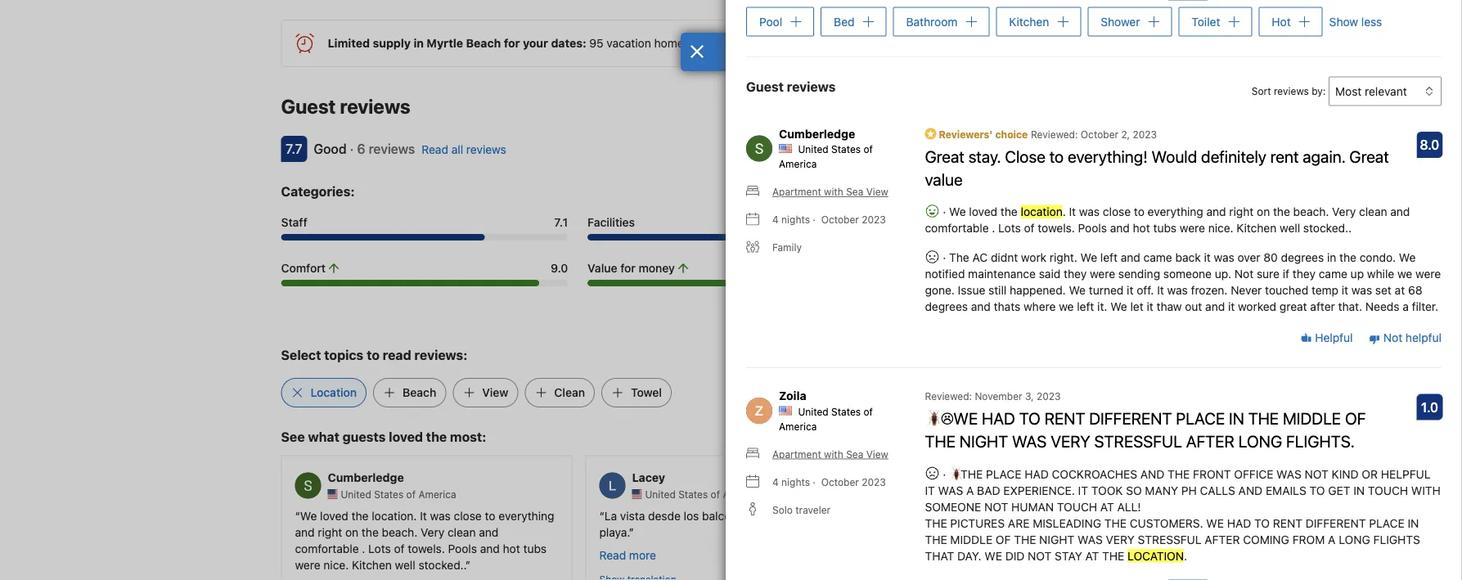 Task type: describe. For each thing, give the bounding box(es) containing it.
myrtle for for
[[1121, 309, 1150, 320]]

read for read all reviews
[[422, 143, 449, 156]]

it left off.
[[1127, 284, 1134, 297]]

the ac didnt work right.  we left and came back it was over 80 degrees in the condo.  we notified maintenance said they were sending someone up.  not sure if they came up while we were gone.  issue still happened.  we turned it off.  it was frozen. never touched temp it was set at 68 degrees and thats where we left it. we let it thaw out and it worked great after that. needs a filter.
[[925, 251, 1442, 314]]

show
[[1330, 15, 1359, 28]]

1 horizontal spatial on
[[860, 36, 873, 50]]

we right the 'it.'
[[1111, 300, 1128, 314]]

was up thaw
[[1168, 284, 1188, 297]]

human
[[1012, 500, 1054, 514]]

· down value
[[940, 205, 950, 219]]

4 nights · october 2023 for cumberledge
[[773, 214, 886, 226]]

different inside 🪳☹️we had to rent different place in the middle of the night was very stressful after long flights.
[[1090, 409, 1173, 428]]

thaw
[[1157, 300, 1182, 314]]

it right back
[[1205, 251, 1211, 265]]

0 horizontal spatial a
[[967, 484, 974, 498]]

1.0
[[1422, 400, 1439, 415]]

towels. inside . it was close to everything and right on the beach. very clean and comfortable . lots of towels. pools and hot tubs were nice.  kitchen well stocked..
[[1038, 222, 1075, 235]]

" la vista desde los balcones y la cercanía a la playa.
[[600, 510, 841, 539]]

1 horizontal spatial came
[[1319, 268, 1348, 281]]

value for money
[[588, 261, 675, 275]]

after inside 🪳the place had cockroaches and the front office was not kind or helpful it was a bad experience. it took so many ph calls and emails to get in touch with someone not human touch at all! the pictures are misleading the customers. we had to rent different place in the middle of the night was very stressful after coming from a long flights that day. we did not stay at the
[[1205, 533, 1240, 547]]

read for read more
[[600, 549, 626, 562]]

were inside . it was close to everything and right on the beach. very clean and comfortable . lots of towels. pools and hot tubs were nice.  kitchen well stocked..
[[1180, 222, 1206, 235]]

with for cumberledge
[[824, 186, 844, 198]]

· up traveler
[[813, 477, 816, 488]]

long inside 🪳the place had cockroaches and the front office was not kind or helpful it was a bad experience. it took so many ph calls and emails to get in touch with someone not human touch at all! the pictures are misleading the customers. we had to rent different place in the middle of the night was very stressful after coming from a long flights that day. we did not stay at the
[[1339, 533, 1371, 547]]

1 vertical spatial view
[[482, 386, 509, 399]]

office
[[1235, 468, 1274, 481]]

the down location.
[[362, 526, 379, 539]]

· up notified on the right top of page
[[940, 251, 950, 265]]

it up that.
[[1342, 284, 1349, 297]]

let
[[1131, 300, 1144, 314]]

needs
[[1366, 300, 1400, 314]]

pool
[[760, 15, 783, 28]]

traveler
[[796, 504, 831, 516]]

cumberledge for zoila
[[779, 127, 856, 141]]

4 nights · october 2023 for zoila
[[773, 477, 886, 488]]

" for los
[[629, 526, 634, 539]]

balcones
[[702, 510, 750, 523]]

gone.
[[925, 284, 955, 297]]

list of reviews region
[[737, 106, 1452, 580]]

1 vertical spatial for
[[621, 261, 636, 275]]

2 vertical spatial for
[[1105, 309, 1118, 320]]

0 vertical spatial in
[[414, 36, 424, 50]]

at
[[1395, 284, 1406, 297]]

1 vertical spatial in
[[1354, 484, 1365, 498]]

the
[[950, 251, 970, 265]]

night inside 🪳☹️we had to rent different place in the middle of the night was very stressful after long flights.
[[960, 432, 1009, 451]]

october for cumberledge
[[822, 214, 859, 226]]

very inside 🪳☹️we had to rent different place in the middle of the night was very stressful after long flights.
[[1051, 432, 1091, 451]]

close inside . it was close to everything and right on the beach. very clean and comfortable . lots of towels. pools and hot tubs were nice.  kitchen well stocked..
[[1103, 205, 1131, 219]]

stressful inside 🪳☹️we had to rent different place in the middle of the night was very stressful after long flights.
[[1095, 432, 1183, 451]]

🪳☹️we had to rent different place in the middle of the night was very stressful after long flights.
[[925, 409, 1367, 451]]

sort
[[1252, 86, 1272, 97]]

very inside " we loved the location. it was close to everything and right on the beach. very clean and comfortable . lots of towels. pools and hot tubs were nice.  kitchen well stocked..
[[421, 526, 445, 539]]

see what guests loved the most:
[[281, 429, 487, 445]]

0 horizontal spatial not
[[985, 500, 1009, 514]]

long inside 🪳☹️we had to rent different place in the middle of the night was very stressful after long flights.
[[1239, 432, 1283, 451]]

different inside 🪳the place had cockroaches and the front office was not kind or helpful it was a bad experience. it took so many ph calls and emails to get in touch with someone not human touch at all! the pictures are misleading the customers. we had to rent different place in the middle of the night was very stressful after coming from a long flights that day. we did not stay at the
[[1306, 517, 1367, 530]]

4 for cumberledge
[[773, 214, 779, 226]]

united states of america image
[[328, 490, 338, 499]]

everything inside " we loved the location. it was close to everything and right on the beach. very clean and comfortable . lots of towels. pools and hot tubs were nice.  kitchen well stocked..
[[499, 510, 555, 523]]

1 horizontal spatial guest
[[747, 79, 784, 94]]

4 for zoila
[[773, 477, 779, 488]]

was down up
[[1352, 284, 1373, 297]]

it inside 'the ac didnt work right.  we left and came back it was over 80 degrees in the condo.  we notified maintenance said they were sending someone up.  not sure if they came up while we were gone.  issue still happened.  we turned it off.  it was frozen. never touched temp it was set at 68 degrees and thats where we left it. we let it thaw out and it worked great after that. needs a filter.'
[[1158, 284, 1165, 297]]

scored 7.7 element
[[281, 136, 307, 162]]

limited
[[328, 36, 370, 50]]

stocked.. inside " we loved the location. it was close to everything and right on the beach. very clean and comfortable . lots of towels. pools and hot tubs were nice.  kitchen well stocked..
[[419, 559, 466, 572]]

worked
[[1238, 300, 1277, 314]]

to inside 🪳☹️we had to rent different place in the middle of the night was very stressful after long flights.
[[1020, 409, 1041, 428]]

0 horizontal spatial for
[[504, 36, 520, 50]]

didnt
[[991, 251, 1018, 265]]

0 vertical spatial and
[[1141, 468, 1165, 481]]

cumberledge for lacey
[[328, 471, 404, 484]]

nights for cumberledge
[[782, 214, 810, 226]]

it.
[[1098, 300, 1108, 314]]

right.
[[1050, 251, 1078, 265]]

solo
[[773, 504, 793, 516]]

close inside " we loved the location. it was close to everything and right on the beach. very clean and comfortable . lots of towels. pools and hot tubs were nice.  kitchen well stocked..
[[454, 510, 482, 523]]

2 horizontal spatial place
[[1370, 517, 1405, 530]]

off.
[[1137, 284, 1155, 297]]

more
[[629, 549, 656, 562]]

apartment with sea view for cumberledge
[[773, 186, 889, 198]]

location
[[1128, 550, 1185, 563]]

guest reviews inside "element"
[[281, 95, 411, 118]]

we right right.
[[1081, 251, 1098, 265]]

" for we
[[295, 510, 300, 523]]

money
[[639, 261, 675, 275]]

cleanliness
[[895, 216, 956, 229]]

1 horizontal spatial touch
[[1369, 484, 1409, 498]]

reviewed: for reviewed: october 2, 2023
[[1031, 129, 1078, 140]]

homes
[[654, 36, 690, 50]]

out
[[1185, 300, 1203, 314]]

vacation
[[607, 36, 651, 50]]

was up 'emails'
[[1277, 468, 1302, 481]]

the up ph in the right bottom of the page
[[1168, 468, 1190, 481]]

reviews right the all
[[466, 143, 507, 156]]

was up stay
[[1078, 533, 1103, 547]]

topics
[[324, 347, 364, 363]]

reviews:
[[415, 347, 468, 363]]

comfortable inside " we loved the location. it was close to everything and right on the beach. very clean and comfortable . lots of towels. pools and hot tubs were nice.  kitchen well stocked..
[[295, 542, 359, 556]]

we down value
[[950, 205, 966, 219]]

playa.
[[600, 526, 629, 539]]

temp
[[1312, 284, 1339, 297]]

value
[[925, 170, 963, 189]]

location .
[[1128, 550, 1188, 563]]

to inside . it was close to everything and right on the beach. very clean and comfortable . lots of towels. pools and hot tubs were nice.  kitchen well stocked..
[[1134, 205, 1145, 219]]

reviewers' choice
[[937, 129, 1028, 140]]

back
[[1176, 251, 1201, 265]]

0 vertical spatial october
[[1081, 129, 1119, 140]]

7.9
[[1166, 216, 1182, 229]]

united states of america image
[[632, 490, 642, 499]]

1 horizontal spatial at
[[1101, 500, 1115, 514]]

are
[[736, 36, 753, 50]]

clean inside . it was close to everything and right on the beach. very clean and comfortable . lots of towels. pools and hot tubs were nice.  kitchen well stocked..
[[1360, 205, 1388, 219]]

1 vertical spatial had
[[1025, 468, 1049, 481]]

kind
[[1332, 468, 1359, 481]]

location 10 meter
[[895, 280, 1182, 286]]

reviews left by:
[[1274, 86, 1310, 97]]

unavailable
[[798, 36, 857, 50]]

reviewed: for reviewed: november 3, 2023
[[925, 391, 973, 403]]

united states of america up los
[[645, 489, 761, 500]]

beach for for
[[1153, 309, 1182, 320]]

set
[[1376, 284, 1392, 297]]

2 horizontal spatial had
[[1228, 517, 1252, 530]]

1 vertical spatial touch
[[1057, 500, 1098, 514]]

definitely
[[1202, 147, 1267, 166]]

0 vertical spatial left
[[1101, 251, 1118, 265]]

the down all!
[[1105, 517, 1127, 530]]

loved inside " we loved the location. it was close to everything and right on the beach. very clean and comfortable . lots of towels. pools and hot tubs were nice.  kitchen well stocked..
[[320, 510, 349, 523]]

reviews down unavailable
[[787, 79, 836, 94]]

did
[[1006, 550, 1025, 563]]

like
[[693, 36, 711, 50]]

experience.
[[1004, 484, 1075, 498]]

november
[[975, 391, 1023, 403]]

close
[[1005, 147, 1046, 166]]

0 horizontal spatial we
[[985, 550, 1003, 563]]

0 horizontal spatial we
[[1059, 300, 1074, 314]]

comfortable inside . it was close to everything and right on the beach. very clean and comfortable . lots of towels. pools and hot tubs were nice.  kitchen well stocked..
[[925, 222, 989, 235]]

our
[[876, 36, 894, 50]]

all
[[452, 143, 463, 156]]

0 horizontal spatial at
[[1086, 550, 1100, 563]]

0 vertical spatial we
[[1398, 268, 1413, 281]]

what
[[308, 429, 340, 445]]

· left '6' at the top left of page
[[350, 141, 354, 157]]

it right let
[[1147, 300, 1154, 314]]

limited supply in myrtle beach for your dates: 95 vacation homes like this are already unavailable on our site
[[328, 36, 916, 50]]

that.
[[1339, 300, 1363, 314]]

guest inside "element"
[[281, 95, 336, 118]]

close image
[[690, 45, 705, 58]]

read
[[383, 347, 411, 363]]

right inside . it was close to everything and right on the beach. very clean and comfortable . lots of towels. pools and hot tubs were nice.  kitchen well stocked..
[[1230, 205, 1254, 219]]

0 vertical spatial location
[[895, 261, 941, 275]]

everything inside . it was close to everything and right on the beach. very clean and comfortable . lots of towels. pools and hot tubs were nice.  kitchen well stocked..
[[1148, 205, 1204, 219]]

vista
[[620, 510, 645, 523]]

ac
[[973, 251, 988, 265]]

the up the "office"
[[1249, 409, 1279, 428]]

· up someone
[[940, 468, 950, 481]]

0 horizontal spatial location
[[311, 386, 357, 399]]

a inside " la vista desde los balcones y la cercanía a la playa.
[[822, 510, 829, 523]]

on inside . it was close to everything and right on the beach. very clean and comfortable . lots of towels. pools and hot tubs were nice.  kitchen well stocked..
[[1257, 205, 1271, 219]]

a inside 'the ac didnt work right.  we left and came back it was over 80 degrees in the condo.  we notified maintenance said they were sending someone up.  not sure if they came up while we were gone.  issue still happened.  we turned it off.  it was frozen. never touched temp it was set at 68 degrees and thats where we left it. we let it thaw out and it worked great after that. needs a filter.'
[[1403, 300, 1409, 314]]

solo traveler
[[773, 504, 831, 516]]

united states of america up 7.5
[[779, 144, 873, 170]]

turned
[[1089, 284, 1124, 297]]

location
[[1021, 205, 1063, 219]]

1 horizontal spatial loved
[[389, 429, 423, 445]]

cockroaches
[[1052, 468, 1138, 481]]

1 vertical spatial a
[[1329, 533, 1336, 547]]

was up someone
[[939, 484, 964, 498]]

0 vertical spatial kitchen
[[1010, 15, 1050, 28]]

1 they from the left
[[1064, 268, 1087, 281]]

shower
[[1101, 15, 1141, 28]]

place inside 🪳☹️we had to rent different place in the middle of the night was very stressful after long flights.
[[1176, 409, 1225, 428]]

tubs inside " we loved the location. it was close to everything and right on the beach. very clean and comfortable . lots of towels. pools and hot tubs were nice.  kitchen well stocked..
[[523, 542, 547, 556]]

the down 🪳☹️we
[[925, 432, 956, 451]]

reviews right '6' at the top left of page
[[369, 141, 415, 157]]

of inside 🪳the place had cockroaches and the front office was not kind or helpful it was a bad experience. it took so many ph calls and emails to get in touch with someone not human touch at all! the pictures are misleading the customers. we had to rent different place in the middle of the night was very stressful after coming from a long flights that day. we did not stay at the
[[996, 533, 1011, 547]]

read more button
[[600, 548, 656, 564]]

the up that
[[925, 533, 948, 547]]

2 vertical spatial in
[[1408, 517, 1420, 530]]

high
[[1052, 309, 1074, 320]]

sort reviews by:
[[1252, 86, 1326, 97]]

would
[[1152, 147, 1198, 166]]

nice. inside . it was close to everything and right on the beach. very clean and comfortable . lots of towels. pools and hot tubs were nice.  kitchen well stocked..
[[1209, 222, 1234, 235]]

los
[[684, 510, 699, 523]]

2 horizontal spatial to
[[1310, 484, 1326, 498]]

good · 6 reviews
[[314, 141, 415, 157]]

hot inside " we loved the location. it was close to everything and right on the beach. very clean and comfortable . lots of towels. pools and hot tubs were nice.  kitchen well stocked..
[[503, 542, 520, 556]]

not inside 'the ac didnt work right.  we left and came back it was over 80 degrees in the condo.  we notified maintenance said they were sending someone up.  not sure if they came up while we were gone.  issue still happened.  we turned it off.  it was frozen. never touched temp it was set at 68 degrees and thats where we left it. we let it thaw out and it worked great after that. needs a filter.'
[[1235, 268, 1254, 281]]

1 la from the left
[[762, 510, 771, 523]]

rent inside 🪳the place had cockroaches and the front office was not kind or helpful it was a bad experience. it took so many ph calls and emails to get in touch with someone not human touch at all! the pictures are misleading the customers. we had to rent different place in the middle of the night was very stressful after coming from a long flights that day. we did not stay at the
[[1274, 517, 1303, 530]]

with
[[1412, 484, 1441, 498]]

1 horizontal spatial to
[[1255, 517, 1270, 530]]

good
[[314, 141, 347, 157]]

took
[[1092, 484, 1123, 498]]

95
[[590, 36, 604, 50]]

1 horizontal spatial guest reviews
[[747, 79, 836, 94]]

desde
[[648, 510, 681, 523]]

view for cumberledge
[[867, 186, 889, 198]]

sending
[[1119, 268, 1161, 281]]

pictures
[[951, 517, 1005, 530]]

we right the condo.
[[1400, 251, 1416, 265]]

1 vertical spatial and
[[1239, 484, 1263, 498]]

apartment with sea view link for cumberledge
[[747, 185, 889, 200]]



Task type: locate. For each thing, give the bounding box(es) containing it.
1 horizontal spatial pools
[[1079, 222, 1107, 235]]

0 horizontal spatial and
[[1141, 468, 1165, 481]]

night up 🪳the
[[960, 432, 1009, 451]]

1 vertical spatial to
[[1310, 484, 1326, 498]]

dates:
[[551, 36, 587, 50]]

lots inside " we loved the location. it was close to everything and right on the beach. very clean and comfortable . lots of towels. pools and hot tubs were nice.  kitchen well stocked..
[[368, 542, 391, 556]]

beach for in
[[466, 36, 501, 50]]

1 horizontal spatial kitchen
[[1010, 15, 1050, 28]]

apartment with sea view for zoila
[[773, 449, 889, 460]]

1 it from the left
[[925, 484, 935, 498]]

of up the "did"
[[996, 533, 1011, 547]]

comfortable up the
[[925, 222, 989, 235]]

well down location.
[[395, 559, 416, 572]]

🪳☹️we
[[925, 409, 978, 428]]

la
[[762, 510, 771, 523], [832, 510, 841, 523]]

1 sea from the top
[[847, 186, 864, 198]]

middle inside 🪳the place had cockroaches and the front office was not kind or helpful it was a bad experience. it took so many ph calls and emails to get in touch with someone not human touch at all! the pictures are misleading the customers. we had to rent different place in the middle of the night was very stressful after coming from a long flights that day. we did not stay at the
[[951, 533, 993, 547]]

2 sea from the top
[[847, 449, 864, 460]]

beach left your
[[466, 36, 501, 50]]

cercanía
[[774, 510, 819, 523]]

rated good element
[[314, 141, 347, 157]]

0 vertical spatial on
[[860, 36, 873, 50]]

was right location.
[[430, 510, 451, 523]]

0 vertical spatial at
[[1101, 500, 1115, 514]]

scored 1.0 element
[[1417, 394, 1443, 421]]

7.7
[[286, 141, 303, 157]]

1 horizontal spatial read
[[600, 549, 626, 562]]

read left the all
[[422, 143, 449, 156]]

helpful
[[1382, 468, 1431, 481]]

guest down already
[[747, 79, 784, 94]]

middle up flights.
[[1283, 409, 1342, 428]]

" inside " we loved the location. it was close to everything and right on the beach. very clean and comfortable . lots of towels. pools and hot tubs were nice.  kitchen well stocked..
[[295, 510, 300, 523]]

1 horizontal spatial towels.
[[1038, 222, 1075, 235]]

1 vertical spatial well
[[395, 559, 416, 572]]

it inside " we loved the location. it was close to everything and right on the beach. very clean and comfortable . lots of towels. pools and hot tubs were nice.  kitchen well stocked..
[[420, 510, 427, 523]]

we up at
[[1398, 268, 1413, 281]]

1 with from the top
[[824, 186, 844, 198]]

0 vertical spatial lots
[[999, 222, 1021, 235]]

had up coming
[[1228, 517, 1252, 530]]

7.5
[[859, 216, 875, 229]]

to inside great stay. close to everything!  would definitely rent again.  great value
[[1050, 147, 1064, 166]]

0 horizontal spatial came
[[1144, 251, 1173, 265]]

2 great from the left
[[1350, 147, 1390, 166]]

not down bad
[[985, 500, 1009, 514]]

1 apartment from the top
[[773, 186, 822, 198]]

1 vertical spatial nights
[[782, 477, 810, 488]]

0 horizontal spatial guest
[[281, 95, 336, 118]]

middle inside 🪳☹️we had to rent different place in the middle of the night was very stressful after long flights.
[[1283, 409, 1342, 428]]

0 horizontal spatial stocked..
[[419, 559, 466, 572]]

0 horizontal spatial tubs
[[523, 542, 547, 556]]

4 up family
[[773, 214, 779, 226]]

1 vertical spatial october
[[822, 214, 859, 226]]

3,
[[1026, 391, 1034, 403]]

1 horizontal spatial we
[[1207, 517, 1225, 530]]

beach. inside " we loved the location. it was close to everything and right on the beach. very clean and comfortable . lots of towels. pools and hot tubs were nice.  kitchen well stocked..
[[382, 526, 418, 539]]

2 with from the top
[[824, 449, 844, 460]]

close down the everything!
[[1103, 205, 1131, 219]]

2 nights from the top
[[782, 477, 810, 488]]

and
[[1141, 468, 1165, 481], [1239, 484, 1263, 498]]

0 horizontal spatial lots
[[368, 542, 391, 556]]

1 vertical spatial after
[[1205, 533, 1240, 547]]

very inside 🪳the place had cockroaches and the front office was not kind or helpful it was a bad experience. it took so many ph calls and emails to get in touch with someone not human touch at all! the pictures are misleading the customers. we had to rent different place in the middle of the night was very stressful after coming from a long flights that day. we did not stay at the
[[1106, 533, 1135, 547]]

helpful button
[[1301, 330, 1353, 347]]

a
[[967, 484, 974, 498], [1329, 533, 1336, 547]]

1 horizontal spatial well
[[1280, 222, 1301, 235]]

apartment for cumberledge
[[773, 186, 822, 198]]

coming
[[1244, 533, 1290, 547]]

great up value
[[925, 147, 965, 166]]

0 vertical spatial stocked..
[[1304, 222, 1352, 235]]

up.
[[1215, 268, 1232, 281]]

well inside " we loved the location. it was close to everything and right on the beach. very clean and comfortable . lots of towels. pools and hot tubs were nice.  kitchen well stocked..
[[395, 559, 416, 572]]

zoila
[[779, 389, 807, 403]]

we inside " we loved the location. it was close to everything and right on the beach. very clean and comfortable . lots of towels. pools and hot tubs were nice.  kitchen well stocked..
[[300, 510, 317, 523]]

frozen.
[[1191, 284, 1228, 297]]

8.0
[[1421, 137, 1440, 153]]

nights for zoila
[[782, 477, 810, 488]]

4
[[773, 214, 779, 226], [773, 477, 779, 488]]

loved down united states of america image
[[320, 510, 349, 523]]

1 horizontal spatial very
[[1106, 533, 1135, 547]]

2 apartment from the top
[[773, 449, 822, 460]]

beach left out
[[1153, 309, 1182, 320]]

and down the "office"
[[1239, 484, 1263, 498]]

apartment with sea view link for zoila
[[747, 447, 889, 462]]

everything!
[[1068, 147, 1148, 166]]

" down see
[[295, 510, 300, 523]]

not
[[1235, 268, 1254, 281], [1384, 332, 1403, 345]]

of
[[864, 144, 873, 155], [1024, 222, 1035, 235], [864, 406, 873, 418], [406, 489, 416, 500], [711, 489, 720, 500], [394, 542, 405, 556]]

7.1
[[554, 216, 568, 229]]

1 " from the left
[[295, 510, 300, 523]]

with for zoila
[[824, 449, 844, 460]]

2 horizontal spatial not
[[1305, 468, 1329, 481]]

nights up solo traveler
[[782, 477, 810, 488]]

. it was close to everything and right on the beach. very clean and comfortable . lots of towels. pools and hot tubs were nice.  kitchen well stocked..
[[925, 205, 1411, 235]]

are
[[1008, 517, 1030, 530]]

1 vertical spatial lots
[[368, 542, 391, 556]]

comfort 9.0 meter
[[281, 280, 568, 286]]

we up score
[[1069, 284, 1086, 297]]

0 horizontal spatial on
[[345, 526, 359, 539]]

1 vertical spatial we
[[1059, 300, 1074, 314]]

touched
[[1266, 284, 1309, 297]]

1 horizontal spatial night
[[1040, 533, 1075, 547]]

high score for myrtle beach
[[1052, 309, 1182, 320]]

over
[[1238, 251, 1261, 265]]

came up sending
[[1144, 251, 1173, 265]]

get
[[1329, 484, 1351, 498]]

rent inside 🪳☹️we had to rent different place in the middle of the night was very stressful after long flights.
[[1045, 409, 1086, 428]]

1 vertical spatial beach.
[[382, 526, 418, 539]]

the left most:
[[426, 429, 447, 445]]

1 vertical spatial place
[[986, 468, 1022, 481]]

on inside " we loved the location. it was close to everything and right on the beach. very clean and comfortable . lots of towels. pools and hot tubs were nice.  kitchen well stocked..
[[345, 526, 359, 539]]

sea for cumberledge
[[847, 186, 864, 198]]

lots down location.
[[368, 542, 391, 556]]

sea
[[847, 186, 864, 198], [847, 449, 864, 460]]

stocked.. inside . it was close to everything and right on the beach. very clean and comfortable . lots of towels. pools and hot tubs were nice.  kitchen well stocked..
[[1304, 222, 1352, 235]]

80
[[1264, 251, 1278, 265]]

towels. inside " we loved the location. it was close to everything and right on the beach. very clean and comfortable . lots of towels. pools and hot tubs were nice.  kitchen well stocked..
[[408, 542, 445, 556]]

1 vertical spatial not
[[985, 500, 1009, 514]]

1 horizontal spatial middle
[[1283, 409, 1342, 428]]

2 vertical spatial beach
[[403, 386, 437, 399]]

apartment for zoila
[[773, 449, 822, 460]]

of inside 🪳☹️we had to rent different place in the middle of the night was very stressful after long flights.
[[1346, 409, 1367, 428]]

not left "helpful"
[[1384, 332, 1403, 345]]

4 nights · october 2023 up family
[[773, 214, 886, 226]]

rent
[[1045, 409, 1086, 428], [1274, 517, 1303, 530]]

very down all!
[[1106, 533, 1135, 547]]

right inside " we loved the location. it was close to everything and right on the beach. very clean and comfortable . lots of towels. pools and hot tubs were nice.  kitchen well stocked..
[[318, 526, 342, 539]]

categories:
[[281, 184, 355, 199]]

it inside . it was close to everything and right on the beach. very clean and comfortable . lots of towels. pools and hot tubs were nice.  kitchen well stocked..
[[1069, 205, 1076, 219]]

place up flights
[[1370, 517, 1405, 530]]

cumberledge inside list of reviews region
[[779, 127, 856, 141]]

was
[[1012, 432, 1047, 451], [1277, 468, 1302, 481], [939, 484, 964, 498], [1078, 533, 1103, 547]]

stressful inside 🪳the place had cockroaches and the front office was not kind or helpful it was a bad experience. it took so many ph calls and emails to get in touch with someone not human touch at all! the pictures are misleading the customers. we had to rent different place in the middle of the night was very stressful after coming from a long flights that day. we did not stay at the
[[1138, 533, 1202, 547]]

1 vertical spatial cumberledge
[[328, 471, 404, 484]]

🪳the
[[950, 468, 983, 481]]

1 apartment with sea view from the top
[[773, 186, 889, 198]]

2 apartment with sea view link from the top
[[747, 447, 889, 462]]

2 vertical spatial it
[[420, 510, 427, 523]]

the inside . it was close to everything and right on the beach. very clean and comfortable . lots of towels. pools and hot tubs were nice.  kitchen well stocked..
[[1274, 205, 1291, 219]]

the left location.
[[352, 510, 369, 523]]

2 4 nights · october 2023 from the top
[[773, 477, 886, 488]]

had inside 🪳☹️we had to rent different place in the middle of the night was very stressful after long flights.
[[982, 409, 1016, 428]]

rent up from
[[1274, 517, 1303, 530]]

to inside " we loved the location. it was close to everything and right on the beach. very clean and comfortable . lots of towels. pools and hot tubs were nice.  kitchen well stocked..
[[485, 510, 496, 523]]

0 vertical spatial not
[[1305, 468, 1329, 481]]

2023
[[1133, 129, 1157, 140], [862, 214, 886, 226], [1037, 391, 1061, 403], [862, 477, 886, 488]]

right up 'over'
[[1230, 205, 1254, 219]]

scored 8.0 element
[[1417, 132, 1443, 158]]

0 horizontal spatial beach
[[403, 386, 437, 399]]

read down playa.
[[600, 549, 626, 562]]

pools inside " we loved the location. it was close to everything and right on the beach. very clean and comfortable . lots of towels. pools and hot tubs were nice.  kitchen well stocked..
[[448, 542, 477, 556]]

1 vertical spatial degrees
[[925, 300, 968, 314]]

bed
[[834, 15, 855, 28]]

see
[[281, 429, 305, 445]]

beach.
[[1294, 205, 1330, 219], [382, 526, 418, 539]]

they
[[1064, 268, 1087, 281], [1293, 268, 1316, 281]]

we left score
[[1059, 300, 1074, 314]]

touch down helpful
[[1369, 484, 1409, 498]]

were
[[1180, 222, 1206, 235], [1090, 268, 1116, 281], [1416, 268, 1442, 281], [295, 559, 321, 572]]

1 horizontal spatial clean
[[1360, 205, 1388, 219]]

and up many
[[1141, 468, 1165, 481]]

myrtle for in
[[427, 36, 463, 50]]

1 vertical spatial 4 nights · october 2023
[[773, 477, 886, 488]]

was right location at the top of page
[[1080, 205, 1100, 219]]

toilet
[[1192, 15, 1221, 28]]

beach. inside . it was close to everything and right on the beach. very clean and comfortable . lots of towels. pools and hot tubs were nice.  kitchen well stocked..
[[1294, 205, 1330, 219]]

it up someone
[[925, 484, 935, 498]]

were inside " we loved the location. it was close to everything and right on the beach. very clean and comfortable . lots of towels. pools and hot tubs were nice.  kitchen well stocked..
[[295, 559, 321, 572]]

1 vertical spatial not
[[1384, 332, 1403, 345]]

1 horizontal spatial lots
[[999, 222, 1021, 235]]

was inside 🪳☹️we had to rent different place in the middle of the night was very stressful after long flights.
[[1012, 432, 1047, 451]]

close right location.
[[454, 510, 482, 523]]

was
[[1080, 205, 1100, 219], [1214, 251, 1235, 265], [1168, 284, 1188, 297], [1352, 284, 1373, 297], [430, 510, 451, 523]]

different up cockroaches
[[1090, 409, 1173, 428]]

after inside 🪳☹️we had to rent different place in the middle of the night was very stressful after long flights.
[[1187, 432, 1235, 451]]

in inside 🪳☹️we had to rent different place in the middle of the night was very stressful after long flights.
[[1229, 409, 1245, 428]]

to left get
[[1310, 484, 1326, 498]]

review categories element
[[281, 182, 355, 201]]

had down november
[[982, 409, 1016, 428]]

bathroom
[[907, 15, 958, 28]]

said
[[1039, 268, 1061, 281]]

1 horizontal spatial they
[[1293, 268, 1316, 281]]

a down 🪳the
[[967, 484, 974, 498]]

1 horizontal spatial myrtle
[[1121, 309, 1150, 320]]

0 horizontal spatial pools
[[448, 542, 477, 556]]

night
[[960, 432, 1009, 451], [1040, 533, 1075, 547]]

of inside " we loved the location. it was close to everything and right on the beach. very clean and comfortable . lots of towels. pools and hot tubs were nice.  kitchen well stocked..
[[394, 542, 405, 556]]

1 vertical spatial apartment with sea view
[[773, 449, 889, 460]]

1 vertical spatial we
[[985, 550, 1003, 563]]

1 vertical spatial clean
[[448, 526, 476, 539]]

still
[[989, 284, 1007, 297]]

was up up.
[[1214, 251, 1235, 265]]

1 horizontal spatial everything
[[1148, 205, 1204, 219]]

and
[[1207, 205, 1227, 219], [1391, 205, 1411, 219], [1111, 222, 1130, 235], [1121, 251, 1141, 265], [971, 300, 991, 314], [1206, 300, 1226, 314], [295, 526, 315, 539], [479, 526, 499, 539], [480, 542, 500, 556]]

not inside button
[[1384, 332, 1403, 345]]

0 vertical spatial read
[[422, 143, 449, 156]]

. inside " we loved the location. it was close to everything and right on the beach. very clean and comfortable . lots of towels. pools and hot tubs were nice.  kitchen well stocked..
[[362, 542, 365, 556]]

left left the 'it.'
[[1077, 300, 1095, 314]]

0 vertical spatial came
[[1144, 251, 1173, 265]]

came
[[1144, 251, 1173, 265], [1319, 268, 1348, 281]]

this
[[714, 36, 733, 50]]

kitchen inside " we loved the location. it was close to everything and right on the beach. very clean and comfortable . lots of towels. pools and hot tubs were nice.  kitchen well stocked..
[[352, 559, 392, 572]]

myrtle down off.
[[1121, 309, 1150, 320]]

united states of america up location.
[[341, 489, 456, 500]]

facilities 7.5 meter
[[588, 234, 875, 241]]

apartment with sea view up traveler
[[773, 449, 889, 460]]

0 horizontal spatial la
[[762, 510, 771, 523]]

for right score
[[1105, 309, 1118, 320]]

comfortable down united states of america image
[[295, 542, 359, 556]]

1 vertical spatial right
[[318, 526, 342, 539]]

kitchen inside . it was close to everything and right on the beach. very clean and comfortable . lots of towels. pools and hot tubs were nice.  kitchen well stocked..
[[1237, 222, 1277, 235]]

nice. inside " we loved the location. it was close to everything and right on the beach. very clean and comfortable . lots of towels. pools and hot tubs were nice.  kitchen well stocked..
[[324, 559, 349, 572]]

the left the location
[[1103, 550, 1125, 563]]

the inside 'the ac didnt work right.  we left and came back it was over 80 degrees in the condo.  we notified maintenance said they were sending someone up.  not sure if they came up while we were gone.  issue still happened.  we turned it off.  it was frozen. never touched temp it was set at 68 degrees and thats where we left it. we let it thaw out and it worked great after that. needs a filter.'
[[1340, 251, 1357, 265]]

0 horizontal spatial to
[[1020, 409, 1041, 428]]

0 vertical spatial we
[[1207, 517, 1225, 530]]

very
[[1051, 432, 1091, 451], [1106, 533, 1135, 547]]

beach. down again.
[[1294, 205, 1330, 219]]

read inside button
[[600, 549, 626, 562]]

1 4 nights · october 2023 from the top
[[773, 214, 886, 226]]

loved right guests at bottom
[[389, 429, 423, 445]]

hot inside . it was close to everything and right on the beach. very clean and comfortable . lots of towels. pools and hot tubs were nice.  kitchen well stocked..
[[1133, 222, 1151, 235]]

nights up family
[[782, 214, 810, 226]]

1 vertical spatial kitchen
[[1237, 222, 1277, 235]]

a down at
[[1403, 300, 1409, 314]]

1 vertical spatial pools
[[448, 542, 477, 556]]

stay.
[[969, 147, 1001, 166]]

0 horizontal spatial it
[[925, 484, 935, 498]]

2 apartment with sea view from the top
[[773, 449, 889, 460]]

to up coming
[[1255, 517, 1270, 530]]

if
[[1283, 268, 1290, 281]]

apartment up solo traveler
[[773, 449, 822, 460]]

rent
[[1271, 147, 1299, 166]]

2 4 from the top
[[773, 477, 779, 488]]

left
[[1101, 251, 1118, 265], [1077, 300, 1095, 314]]

1 vertical spatial beach
[[1153, 309, 1182, 320]]

tubs inside . it was close to everything and right on the beach. very clean and comfortable . lots of towels. pools and hot tubs were nice.  kitchen well stocked..
[[1154, 222, 1177, 235]]

pools inside . it was close to everything and right on the beach. very clean and comfortable . lots of towels. pools and hot tubs were nice.  kitchen well stocked..
[[1079, 222, 1107, 235]]

the down someone
[[925, 517, 948, 530]]

0 vertical spatial well
[[1280, 222, 1301, 235]]

it down cockroaches
[[1079, 484, 1089, 498]]

0 horizontal spatial close
[[454, 510, 482, 523]]

long up the "office"
[[1239, 432, 1283, 451]]

most:
[[450, 429, 487, 445]]

" for location.
[[466, 559, 471, 572]]

view
[[867, 186, 889, 198], [482, 386, 509, 399], [867, 449, 889, 460]]

4 up solo
[[773, 477, 779, 488]]

0 horizontal spatial left
[[1077, 300, 1095, 314]]

" up playa.
[[600, 510, 605, 523]]

1 vertical spatial read
[[600, 549, 626, 562]]

at
[[1101, 500, 1115, 514], [1086, 550, 1100, 563]]

comfortable
[[925, 222, 989, 235], [295, 542, 359, 556]]

2 horizontal spatial kitchen
[[1237, 222, 1277, 235]]

location.
[[372, 510, 417, 523]]

staff 7.1 meter
[[281, 234, 568, 241]]

sure
[[1257, 268, 1280, 281]]

1 vertical spatial middle
[[951, 533, 993, 547]]

guests
[[343, 429, 386, 445]]

1 vertical spatial nice.
[[324, 559, 349, 572]]

already
[[756, 36, 795, 50]]

lots down we loved the location
[[999, 222, 1021, 235]]

0 vertical spatial degrees
[[1282, 251, 1325, 265]]

was inside " we loved the location. it was close to everything and right on the beach. very clean and comfortable . lots of towels. pools and hot tubs were nice.  kitchen well stocked..
[[430, 510, 451, 523]]

0 vertical spatial very
[[1333, 205, 1357, 219]]

2 they from the left
[[1293, 268, 1316, 281]]

1 vertical spatial everything
[[499, 510, 555, 523]]

1 vertical spatial towels.
[[408, 542, 445, 556]]

front
[[1194, 468, 1232, 481]]

1 horizontal spatial not
[[1028, 550, 1052, 563]]

1 apartment with sea view link from the top
[[747, 185, 889, 200]]

0 horizontal spatial kitchen
[[352, 559, 392, 572]]

well
[[1280, 222, 1301, 235], [395, 559, 416, 572]]

reviews inside "element"
[[340, 95, 411, 118]]

after up front
[[1187, 432, 1235, 451]]

at right stay
[[1086, 550, 1100, 563]]

2 la from the left
[[832, 510, 841, 523]]

by:
[[1312, 86, 1326, 97]]

0 vertical spatial it
[[1069, 205, 1076, 219]]

1 4 from the top
[[773, 214, 779, 226]]

location up gone.
[[895, 261, 941, 275]]

1 vertical spatial of
[[996, 533, 1011, 547]]

" we loved the location. it was close to everything and right on the beach. very clean and comfortable . lots of towels. pools and hot tubs were nice.  kitchen well stocked..
[[295, 510, 555, 572]]

loved inside list of reviews region
[[970, 205, 998, 219]]

long left flights
[[1339, 533, 1371, 547]]

1 nights from the top
[[782, 214, 810, 226]]

value for money 9.5 meter
[[588, 280, 875, 286]]

0 horizontal spatial it
[[420, 510, 427, 523]]

location down topics
[[311, 386, 357, 399]]

your
[[523, 36, 548, 50]]

was inside . it was close to everything and right on the beach. very clean and comfortable . lots of towels. pools and hot tubs were nice.  kitchen well stocked..
[[1080, 205, 1100, 219]]

night inside 🪳the place had cockroaches and the front office was not kind or helpful it was a bad experience. it took so many ph calls and emails to get in touch with someone not human touch at all! the pictures are misleading the customers. we had to rent different place in the middle of the night was very stressful after coming from a long flights that day. we did not stay at the
[[1040, 533, 1075, 547]]

after left coming
[[1205, 533, 1240, 547]]

to down 3, at the bottom right of the page
[[1020, 409, 1041, 428]]

clean inside " we loved the location. it was close to everything and right on the beach. very clean and comfortable . lots of towels. pools and hot tubs were nice.  kitchen well stocked..
[[448, 526, 476, 539]]

0 vertical spatial beach
[[466, 36, 501, 50]]

0 vertical spatial with
[[824, 186, 844, 198]]

of inside . it was close to everything and right on the beach. very clean and comfortable . lots of towels. pools and hot tubs were nice.  kitchen well stocked..
[[1024, 222, 1035, 235]]

beach
[[466, 36, 501, 50], [1153, 309, 1182, 320], [403, 386, 437, 399]]

of up flights.
[[1346, 409, 1367, 428]]

pools
[[1079, 222, 1107, 235], [448, 542, 477, 556]]

view for zoila
[[867, 449, 889, 460]]

lots inside . it was close to everything and right on the beach. very clean and comfortable . lots of towels. pools and hot tubs were nice.  kitchen well stocked..
[[999, 222, 1021, 235]]

stressful down customers.
[[1138, 533, 1202, 547]]

1 great from the left
[[925, 147, 965, 166]]

value
[[588, 261, 618, 275]]

2 it from the left
[[1079, 484, 1089, 498]]

had up experience.
[[1025, 468, 1049, 481]]

· left 7.5
[[813, 214, 816, 226]]

of
[[1346, 409, 1367, 428], [996, 533, 1011, 547]]

guest reviews down already
[[747, 79, 836, 94]]

" inside " la vista desde los balcones y la cercanía a la playa.
[[600, 510, 605, 523]]

1 horizontal spatial close
[[1103, 205, 1131, 219]]

4 nights · october 2023
[[773, 214, 886, 226], [773, 477, 886, 488]]

1 horizontal spatial it
[[1079, 484, 1089, 498]]

0 horizontal spatial very
[[1051, 432, 1091, 451]]

we loved the location
[[950, 205, 1063, 219]]

sea for zoila
[[847, 449, 864, 460]]

in inside 'the ac didnt work right.  we left and came back it was over 80 degrees in the condo.  we notified maintenance said they were sending someone up.  not sure if they came up while we were gone.  issue still happened.  we turned it off.  it was frozen. never touched temp it was set at 68 degrees and thats where we left it. we let it thaw out and it worked great after that. needs a filter.'
[[1328, 251, 1337, 265]]

the down are
[[1014, 533, 1037, 547]]

0 horizontal spatial in
[[1229, 409, 1245, 428]]

they right if on the right top
[[1293, 268, 1316, 281]]

" for la
[[600, 510, 605, 523]]

notified
[[925, 268, 965, 281]]

the left location at the top of page
[[1001, 205, 1018, 219]]

beach. down location.
[[382, 526, 418, 539]]

never
[[1231, 284, 1263, 297]]

0 horizontal spatial degrees
[[925, 300, 968, 314]]

united states of america down "zoila"
[[779, 406, 873, 432]]

everything
[[1148, 205, 1204, 219], [499, 510, 555, 523]]

in up temp
[[1328, 251, 1337, 265]]

0 vertical spatial apartment with sea view
[[773, 186, 889, 198]]

it down never
[[1229, 300, 1235, 314]]

1 horizontal spatial beach.
[[1294, 205, 1330, 219]]

very inside . it was close to everything and right on the beach. very clean and comfortable . lots of towels. pools and hot tubs were nice.  kitchen well stocked..
[[1333, 205, 1357, 219]]

6
[[357, 141, 366, 157]]

october for zoila
[[822, 477, 859, 488]]

2 " from the left
[[600, 510, 605, 523]]

it right location at the top of page
[[1069, 205, 1076, 219]]

we
[[950, 205, 966, 219], [1081, 251, 1098, 265], [1400, 251, 1416, 265], [1069, 284, 1086, 297], [1111, 300, 1128, 314], [300, 510, 317, 523]]

middle up day.
[[951, 533, 993, 547]]

great
[[1280, 300, 1308, 314]]

misleading
[[1033, 517, 1102, 530]]

degrees up if on the right top
[[1282, 251, 1325, 265]]

la right y
[[762, 510, 771, 523]]

a right from
[[1329, 533, 1336, 547]]

0 horizontal spatial well
[[395, 559, 416, 572]]

degrees down gone.
[[925, 300, 968, 314]]

place up bad
[[986, 468, 1022, 481]]

well inside . it was close to everything and right on the beach. very clean and comfortable . lots of towels. pools and hot tubs were nice.  kitchen well stocked..
[[1280, 222, 1301, 235]]

family
[[773, 242, 802, 254]]

guest reviews element
[[281, 93, 1075, 119]]

place up front
[[1176, 409, 1225, 428]]

after
[[1311, 300, 1336, 314]]

2 horizontal spatial beach
[[1153, 309, 1182, 320]]

1 vertical spatial with
[[824, 449, 844, 460]]

0 horizontal spatial place
[[986, 468, 1022, 481]]

in right supply
[[414, 36, 424, 50]]

not helpful
[[1381, 332, 1442, 345]]

up
[[1351, 268, 1365, 281]]



Task type: vqa. For each thing, say whether or not it's contained in the screenshot.
thats
yes



